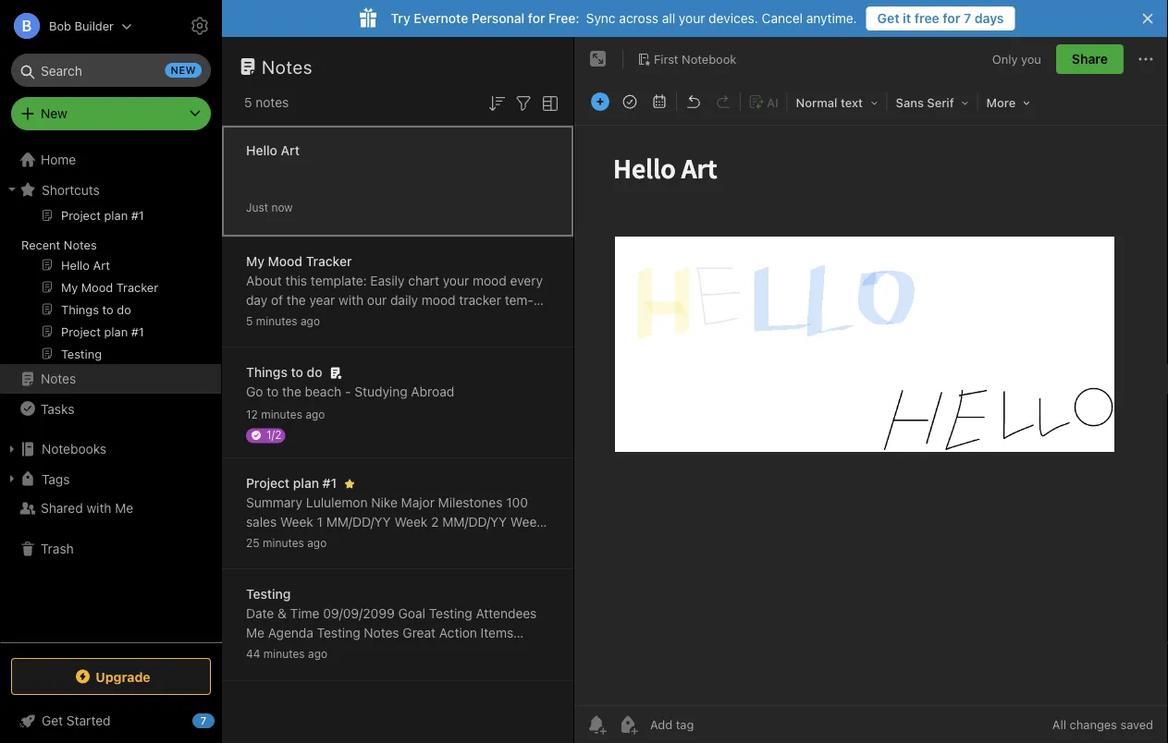 Task type: describe. For each thing, give the bounding box(es) containing it.
click
[[283, 312, 312, 327]]

art
[[281, 143, 300, 158]]

ago for mm/dd/yy
[[307, 537, 327, 550]]

bob
[[49, 19, 71, 33]]

notes inside group
[[64, 238, 97, 252]]

to inside 'about this template: easily chart your mood every day of the year with our daily mood tracker tem plate. click each square to change the cell back ground accordin...'
[[392, 312, 404, 327]]

shared with me
[[41, 501, 133, 516]]

Add tag field
[[648, 717, 787, 733]]

Help and Learning task checklist field
[[0, 707, 222, 736]]

beach
[[305, 384, 342, 400]]

up
[[383, 645, 398, 660]]

new
[[41, 106, 67, 121]]

1 vertical spatial 4
[[469, 554, 478, 569]]

25
[[246, 537, 260, 550]]

only you
[[992, 52, 1041, 66]]

notes up 5 notes at the top left of the page
[[262, 55, 313, 77]]

shortcuts
[[42, 182, 100, 197]]

add tag image
[[617, 714, 639, 736]]

cell
[[478, 312, 499, 327]]

sales
[[246, 515, 277, 530]]

notes link
[[0, 364, 221, 394]]

you
[[1021, 52, 1041, 66]]

our
[[367, 293, 387, 308]]

me inside date & time 09/09/2099 goal testing attendees me agenda testing notes great action items assignee status clean up meeting notes send out meeting notes and actio...
[[246, 626, 264, 641]]

0 horizontal spatial 3
[[246, 534, 254, 549]]

100
[[506, 495, 528, 511]]

week down 100
[[511, 515, 544, 530]]

first notebook
[[654, 52, 737, 66]]

1 vertical spatial mood
[[422, 293, 456, 308]]

daily
[[390, 293, 418, 308]]

every
[[510, 273, 543, 289]]

1 vertical spatial 3
[[427, 554, 435, 569]]

personal
[[472, 11, 525, 26]]

ground
[[246, 312, 537, 347]]

time
[[290, 606, 320, 622]]

expand note image
[[587, 48, 610, 70]]

cancel
[[762, 11, 803, 26]]

notes inside date & time 09/09/2099 goal testing attendees me agenda testing notes great action items assignee status clean up meeting notes send out meeting notes and actio...
[[364, 626, 399, 641]]

things to do
[[246, 365, 322, 380]]

me inside tree
[[115, 501, 133, 516]]

builder
[[75, 19, 114, 33]]

tracker
[[459, 293, 501, 308]]

0 vertical spatial 2
[[431, 515, 439, 530]]

share button
[[1056, 44, 1124, 74]]

items
[[481, 626, 514, 641]]

ago down beach
[[306, 408, 325, 421]]

44 minutes ago
[[246, 648, 327, 661]]

shared with me link
[[0, 494, 221, 524]]

44
[[246, 648, 260, 661]]

first
[[654, 52, 679, 66]]

ago for plate.
[[301, 315, 320, 328]]

plate.
[[246, 293, 534, 327]]

just
[[246, 201, 268, 214]]

tags button
[[0, 464, 221, 494]]

expand notebooks image
[[5, 442, 19, 457]]

to for do
[[291, 365, 303, 380]]

minutes for mm/dd/yy
[[263, 537, 304, 550]]

my mood tracker
[[246, 254, 352, 269]]

minutes for meeting
[[263, 648, 305, 661]]

minutes up '1/2'
[[261, 408, 302, 421]]

0 vertical spatial 4
[[362, 534, 371, 549]]

just now
[[246, 201, 293, 214]]

0 vertical spatial notes
[[256, 95, 289, 110]]

go to the beach - studying abroad
[[246, 384, 454, 400]]

serif
[[927, 96, 954, 110]]

09/09/2099
[[323, 606, 395, 622]]

0 vertical spatial meeting
[[402, 645, 450, 660]]

calendar event image
[[647, 89, 672, 115]]

0 horizontal spatial 2
[[385, 554, 393, 569]]

mood
[[268, 254, 303, 269]]

Note Editor text field
[[574, 126, 1168, 706]]

mm/dd/yy down milestones
[[442, 515, 507, 530]]

mm/dd/yy down major
[[374, 534, 439, 549]]

Search text field
[[24, 54, 198, 87]]

new search field
[[24, 54, 202, 87]]

hello
[[246, 143, 277, 158]]

7 inside help and learning task checklist field
[[201, 715, 206, 727]]

devices.
[[709, 11, 758, 26]]

1 horizontal spatial mood
[[473, 273, 507, 289]]

across
[[619, 11, 659, 26]]

all
[[662, 11, 675, 26]]

each
[[316, 312, 345, 327]]

get for get started
[[42, 714, 63, 729]]

week up 25 minutes ago at the left bottom of page
[[280, 515, 313, 530]]

25 minutes ago
[[246, 537, 327, 550]]

5 for 5 notes
[[244, 95, 252, 110]]

text
[[841, 96, 863, 110]]

out
[[525, 645, 544, 660]]

1 task from the left
[[314, 554, 342, 569]]

2 vertical spatial the
[[282, 384, 301, 400]]

free
[[915, 11, 940, 26]]

get started
[[42, 714, 111, 729]]

summary lululemon nike major milestones 100 sales week 1 mm/dd/yy week 2 mm/dd/yy week 3 mm/dd/yy week 4 mm/dd/yy week 5 mm/dd/yy task 1 task 2 task 3 task 4 le...
[[246, 495, 544, 569]]

change
[[408, 312, 452, 327]]

studying
[[355, 384, 408, 400]]

about
[[246, 273, 282, 289]]

new button
[[11, 97, 211, 130]]

goal
[[398, 606, 425, 622]]

for for free:
[[528, 11, 545, 26]]

Add filters field
[[512, 91, 535, 115]]

agenda
[[268, 626, 313, 641]]

evernote
[[414, 11, 468, 26]]

tracker
[[306, 254, 352, 269]]

changes
[[1070, 718, 1117, 732]]

5 minutes ago
[[246, 315, 320, 328]]

mm/dd/yy down lululemon
[[326, 515, 391, 530]]

with inside 'about this template: easily chart your mood every day of the year with our daily mood tracker tem plate. click each square to change the cell back ground accordin...'
[[339, 293, 364, 308]]

2 task from the left
[[354, 554, 382, 569]]

hello art
[[246, 143, 300, 158]]

of
[[271, 293, 283, 308]]

all changes saved
[[1053, 718, 1153, 732]]

Sort options field
[[486, 91, 508, 115]]

date & time 09/09/2099 goal testing attendees me agenda testing notes great action items assignee status clean up meeting notes send out meeting notes and actio...
[[246, 606, 544, 680]]

click to collapse image
[[215, 709, 229, 732]]

bob builder
[[49, 19, 114, 33]]

12 minutes ago
[[246, 408, 325, 421]]

summary
[[246, 495, 303, 511]]



Task type: vqa. For each thing, say whether or not it's contained in the screenshot.
each
yes



Task type: locate. For each thing, give the bounding box(es) containing it.
actio...
[[361, 665, 401, 680]]

get inside get it free for 7 days button
[[878, 11, 900, 26]]

minutes down agenda
[[263, 648, 305, 661]]

1 horizontal spatial get
[[878, 11, 900, 26]]

0 vertical spatial me
[[115, 501, 133, 516]]

Heading level field
[[790, 89, 885, 116]]

7
[[964, 11, 971, 26], [201, 715, 206, 727]]

Account field
[[0, 7, 132, 44]]

le...
[[481, 554, 506, 569]]

plan
[[293, 476, 319, 491]]

0 vertical spatial 1
[[317, 515, 323, 530]]

first notebook button
[[631, 46, 743, 72]]

More actions field
[[1135, 44, 1157, 74]]

recent notes group
[[0, 204, 221, 372]]

me
[[115, 501, 133, 516], [246, 626, 264, 641]]

with down template:
[[339, 293, 364, 308]]

easily
[[370, 273, 405, 289]]

2 vertical spatial to
[[267, 384, 279, 400]]

2 horizontal spatial to
[[392, 312, 404, 327]]

mm/dd/yy down the sales
[[258, 534, 322, 549]]

1 horizontal spatial 4
[[469, 554, 478, 569]]

2 down nike
[[385, 554, 393, 569]]

your inside 'about this template: easily chart your mood every day of the year with our daily mood tracker tem plate. click each square to change the cell back ground accordin...'
[[443, 273, 469, 289]]

5 up hello
[[244, 95, 252, 110]]

1 vertical spatial 2
[[385, 554, 393, 569]]

anytime.
[[806, 11, 857, 26]]

go
[[246, 384, 263, 400]]

notes
[[262, 55, 313, 77], [64, 238, 97, 252], [41, 371, 76, 387], [364, 626, 399, 641]]

my
[[246, 254, 265, 269]]

0 horizontal spatial 7
[[201, 715, 206, 727]]

to left the do
[[291, 365, 303, 380]]

to for the
[[267, 384, 279, 400]]

tree containing home
[[0, 145, 222, 642]]

1 vertical spatial testing
[[429, 606, 472, 622]]

1
[[317, 515, 323, 530], [345, 554, 351, 569]]

normal text
[[796, 96, 863, 110]]

try
[[391, 11, 410, 26]]

0 vertical spatial get
[[878, 11, 900, 26]]

recent notes
[[21, 238, 97, 252]]

add a reminder image
[[586, 714, 608, 736]]

0 horizontal spatial 1
[[317, 515, 323, 530]]

for inside button
[[943, 11, 961, 26]]

1 horizontal spatial 2
[[431, 515, 439, 530]]

shortcuts button
[[0, 175, 221, 204]]

2 down major
[[431, 515, 439, 530]]

1 horizontal spatial me
[[246, 626, 264, 641]]

template:
[[311, 273, 367, 289]]

the left cell on the top left
[[455, 312, 475, 327]]

tree
[[0, 145, 222, 642]]

upgrade button
[[11, 659, 211, 696]]

notes up up
[[364, 626, 399, 641]]

1 horizontal spatial 1
[[345, 554, 351, 569]]

2 vertical spatial notes
[[298, 665, 331, 680]]

attendees
[[476, 606, 537, 622]]

get inside help and learning task checklist field
[[42, 714, 63, 729]]

to right the go
[[267, 384, 279, 400]]

Font family field
[[889, 89, 975, 116]]

ago down lululemon
[[307, 537, 327, 550]]

testing up the action on the bottom
[[429, 606, 472, 622]]

0 horizontal spatial testing
[[246, 587, 291, 602]]

normal
[[796, 96, 838, 110]]

More field
[[980, 89, 1037, 116]]

for for 7
[[943, 11, 961, 26]]

1 vertical spatial your
[[443, 273, 469, 289]]

0 vertical spatial mood
[[473, 273, 507, 289]]

4 task from the left
[[439, 554, 466, 569]]

12
[[246, 408, 258, 421]]

0 vertical spatial to
[[392, 312, 404, 327]]

tags
[[42, 472, 70, 487]]

0 vertical spatial your
[[679, 11, 705, 26]]

7 left click to collapse icon
[[201, 715, 206, 727]]

2 horizontal spatial testing
[[429, 606, 472, 622]]

more
[[987, 96, 1016, 110]]

View options field
[[535, 91, 561, 115]]

accordin...
[[292, 332, 355, 347]]

started
[[66, 714, 111, 729]]

notes right 'recent'
[[64, 238, 97, 252]]

saved
[[1121, 718, 1153, 732]]

date
[[246, 606, 274, 622]]

&
[[278, 606, 287, 622]]

0 horizontal spatial mood
[[422, 293, 456, 308]]

7 left days
[[964, 11, 971, 26]]

0 vertical spatial with
[[339, 293, 364, 308]]

1 for from the left
[[528, 11, 545, 26]]

back
[[502, 312, 537, 327]]

0 horizontal spatial 4
[[362, 534, 371, 549]]

0 horizontal spatial notes
[[256, 95, 289, 110]]

ago down agenda
[[308, 648, 327, 661]]

0 vertical spatial 3
[[246, 534, 254, 549]]

minutes down of
[[256, 315, 297, 328]]

notes up tasks
[[41, 371, 76, 387]]

share
[[1072, 51, 1108, 67]]

1 vertical spatial with
[[86, 501, 111, 516]]

3 down the sales
[[246, 534, 254, 549]]

more actions image
[[1135, 48, 1157, 70]]

for left free:
[[528, 11, 545, 26]]

expand tags image
[[5, 472, 19, 487]]

1 vertical spatial 1
[[345, 554, 351, 569]]

clean
[[346, 645, 380, 660]]

1 vertical spatial 5
[[246, 315, 253, 328]]

1 horizontal spatial to
[[291, 365, 303, 380]]

send
[[491, 645, 521, 660]]

notebooks
[[42, 442, 106, 457]]

note window element
[[574, 37, 1168, 744]]

5 up "le..."
[[479, 534, 487, 549]]

tem
[[505, 293, 534, 308]]

sans serif
[[896, 96, 954, 110]]

1/2
[[266, 429, 282, 442]]

0 vertical spatial the
[[287, 293, 306, 308]]

this
[[285, 273, 307, 289]]

0 vertical spatial 5
[[244, 95, 252, 110]]

-
[[345, 384, 351, 400]]

1 horizontal spatial testing
[[317, 626, 360, 641]]

1 vertical spatial notes
[[454, 645, 487, 660]]

task up goal
[[396, 554, 424, 569]]

4
[[362, 534, 371, 549], [469, 554, 478, 569]]

mood up tracker
[[473, 273, 507, 289]]

task down 25 minutes ago at the left bottom of page
[[314, 554, 342, 569]]

sync
[[586, 11, 616, 26]]

2 for from the left
[[943, 11, 961, 26]]

lululemon
[[306, 495, 368, 511]]

minutes for plate.
[[256, 315, 297, 328]]

your up tracker
[[443, 273, 469, 289]]

recent
[[21, 238, 60, 252]]

meeting down "assignee"
[[246, 665, 294, 680]]

it
[[903, 11, 911, 26]]

5 inside summary lululemon nike major milestones 100 sales week 1 mm/dd/yy week 2 mm/dd/yy week 3 mm/dd/yy week 4 mm/dd/yy week 5 mm/dd/yy task 1 task 2 task 3 task 4 le...
[[479, 534, 487, 549]]

Insert field
[[586, 89, 614, 115]]

trash
[[41, 542, 74, 557]]

to down daily
[[392, 312, 404, 327]]

week down major
[[394, 515, 428, 530]]

1 vertical spatial meeting
[[246, 665, 294, 680]]

undo image
[[681, 89, 707, 115]]

1 up 09/09/2099
[[345, 554, 351, 569]]

4 left "le..."
[[469, 554, 478, 569]]

action
[[439, 626, 477, 641]]

the right of
[[287, 293, 306, 308]]

1 horizontal spatial your
[[679, 11, 705, 26]]

square
[[348, 312, 389, 327]]

task up 09/09/2099
[[354, 554, 382, 569]]

with down tags button on the left bottom of page
[[86, 501, 111, 516]]

1 horizontal spatial with
[[339, 293, 364, 308]]

1 vertical spatial me
[[246, 626, 264, 641]]

mood up change
[[422, 293, 456, 308]]

the down things to do
[[282, 384, 301, 400]]

3 down major
[[427, 554, 435, 569]]

0 horizontal spatial your
[[443, 273, 469, 289]]

about this template: easily chart your mood every day of the year with our daily mood tracker tem plate. click each square to change the cell back ground accordin...
[[246, 273, 543, 347]]

meeting down great
[[402, 645, 450, 660]]

your right all
[[679, 11, 705, 26]]

get left started
[[42, 714, 63, 729]]

1 horizontal spatial for
[[943, 11, 961, 26]]

assignee
[[246, 645, 300, 660]]

5 for 5 minutes ago
[[246, 315, 253, 328]]

minutes
[[256, 315, 297, 328], [261, 408, 302, 421], [263, 537, 304, 550], [263, 648, 305, 661]]

1 horizontal spatial notes
[[298, 665, 331, 680]]

task left "le..."
[[439, 554, 466, 569]]

mood
[[473, 273, 507, 289], [422, 293, 456, 308]]

me down tags button on the left bottom of page
[[115, 501, 133, 516]]

0 horizontal spatial with
[[86, 501, 111, 516]]

get it free for 7 days
[[878, 11, 1004, 26]]

4 down lululemon
[[362, 534, 371, 549]]

week down lululemon
[[326, 534, 359, 549]]

1 horizontal spatial 3
[[427, 554, 435, 569]]

0 horizontal spatial me
[[115, 501, 133, 516]]

ago up accordin... at the left of the page
[[301, 315, 320, 328]]

get left 'it'
[[878, 11, 900, 26]]

only
[[992, 52, 1018, 66]]

1 horizontal spatial meeting
[[402, 645, 450, 660]]

milestones
[[438, 495, 503, 511]]

me down date
[[246, 626, 264, 641]]

notes up hello art
[[256, 95, 289, 110]]

home link
[[0, 145, 222, 175]]

7 inside get it free for 7 days button
[[964, 11, 971, 26]]

1 vertical spatial to
[[291, 365, 303, 380]]

2 vertical spatial testing
[[317, 626, 360, 641]]

project plan #1
[[246, 476, 337, 491]]

0 horizontal spatial get
[[42, 714, 63, 729]]

tasks button
[[0, 394, 221, 424]]

notebook
[[682, 52, 737, 66]]

notes down the action on the bottom
[[454, 645, 487, 660]]

get for get it free for 7 days
[[878, 11, 900, 26]]

1 down lululemon
[[317, 515, 323, 530]]

1 vertical spatial get
[[42, 714, 63, 729]]

notes down status on the bottom left
[[298, 665, 331, 680]]

for right the free on the top right of page
[[943, 11, 961, 26]]

3 task from the left
[[396, 554, 424, 569]]

3
[[246, 534, 254, 549], [427, 554, 435, 569]]

great
[[403, 626, 436, 641]]

add filters image
[[512, 92, 535, 115]]

minutes down the sales
[[263, 537, 304, 550]]

5 down day
[[246, 315, 253, 328]]

days
[[975, 11, 1004, 26]]

1 horizontal spatial 7
[[964, 11, 971, 26]]

5
[[244, 95, 252, 110], [246, 315, 253, 328], [479, 534, 487, 549]]

mm/dd/yy down 25 minutes ago at the left bottom of page
[[246, 554, 311, 569]]

testing up date
[[246, 587, 291, 602]]

with inside tree
[[86, 501, 111, 516]]

0 horizontal spatial for
[[528, 11, 545, 26]]

2 vertical spatial 5
[[479, 534, 487, 549]]

0 vertical spatial 7
[[964, 11, 971, 26]]

1 vertical spatial the
[[455, 312, 475, 327]]

free:
[[549, 11, 580, 26]]

settings image
[[189, 15, 211, 37]]

meeting
[[402, 645, 450, 660], [246, 665, 294, 680]]

2 horizontal spatial notes
[[454, 645, 487, 660]]

ago
[[301, 315, 320, 328], [306, 408, 325, 421], [307, 537, 327, 550], [308, 648, 327, 661]]

0 vertical spatial testing
[[246, 587, 291, 602]]

0 horizontal spatial to
[[267, 384, 279, 400]]

0 horizontal spatial meeting
[[246, 665, 294, 680]]

all
[[1053, 718, 1066, 732]]

task image
[[617, 89, 643, 115]]

1 vertical spatial 7
[[201, 715, 206, 727]]

testing up status on the bottom left
[[317, 626, 360, 641]]

week down milestones
[[442, 534, 475, 549]]

ago for meeting
[[308, 648, 327, 661]]



